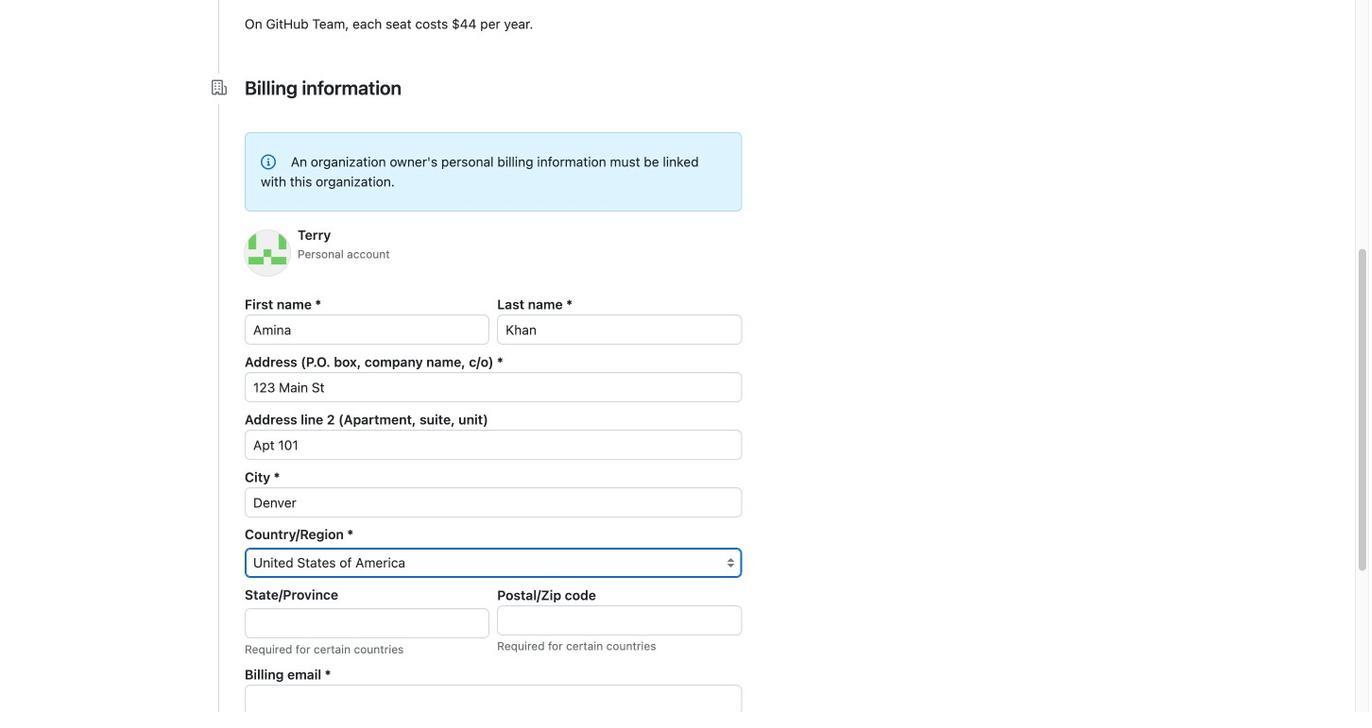 Task type: vqa. For each thing, say whether or not it's contained in the screenshot.
the "organization" Image
yes



Task type: locate. For each thing, give the bounding box(es) containing it.
@terryturtle85 image
[[245, 231, 290, 276]]

info image
[[261, 154, 276, 170]]

None text field
[[497, 315, 742, 345], [245, 372, 742, 403], [245, 430, 742, 460], [245, 609, 490, 639], [497, 315, 742, 345], [245, 372, 742, 403], [245, 430, 742, 460], [245, 609, 490, 639]]

None text field
[[245, 315, 490, 345], [245, 488, 742, 518], [497, 606, 742, 636], [245, 685, 742, 712], [245, 315, 490, 345], [245, 488, 742, 518], [497, 606, 742, 636], [245, 685, 742, 712]]



Task type: describe. For each thing, give the bounding box(es) containing it.
organization image
[[212, 80, 227, 95]]



